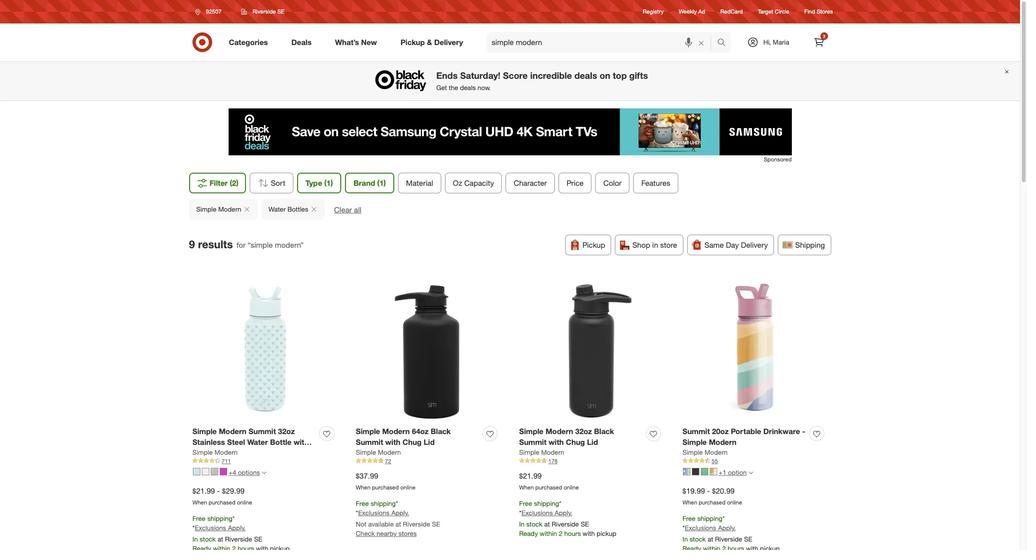 Task type: describe. For each thing, give the bounding box(es) containing it.
surfside image
[[701, 468, 708, 475]]

pink sedona image
[[710, 468, 717, 475]]

all colors + 1 more colors element
[[749, 470, 753, 476]]

pickup for pickup & delivery
[[401, 37, 425, 47]]

oz capacity button
[[445, 173, 502, 194]]

simple inside simple modern 64oz black summit with chug lid
[[356, 427, 380, 436]]

what's new link
[[327, 32, 389, 53]]

in inside free shipping * * exclusions apply. in stock at  riverside se ready within 2 hours with pickup
[[519, 520, 525, 528]]

modern"
[[275, 240, 304, 250]]

modern inside simple modern 32oz black summit with chug lid
[[546, 427, 573, 436]]

categories link
[[221, 32, 280, 53]]

3
[[823, 33, 826, 39]]

shop in store
[[633, 240, 677, 250]]

option
[[728, 469, 747, 477]]

+1 option
[[719, 469, 747, 477]]

summit inside simple modern 64oz black summit with chug lid
[[356, 438, 383, 447]]

incredible
[[530, 70, 572, 81]]

+1 option button
[[679, 465, 757, 480]]

chug for 64oz
[[403, 438, 422, 447]]

- for summit 20oz portable drinkware - simple modern
[[707, 486, 710, 496]]

filter
[[210, 178, 228, 188]]

stores
[[399, 530, 417, 538]]

with inside simple modern summit 32oz stainless steel water bottle with straw lid
[[294, 438, 309, 447]]

stock inside free shipping * * exclusions apply. in stock at  riverside se ready within 2 hours with pickup
[[526, 520, 543, 528]]

maria
[[773, 38, 789, 46]]

capacity
[[464, 178, 494, 188]]

clear all
[[334, 205, 361, 215]]

lid for 64oz
[[424, 438, 435, 447]]

free down $19.99 at the bottom of the page
[[683, 514, 696, 522]]

water inside simple modern summit 32oz stainless steel water bottle with straw lid
[[247, 438, 268, 447]]

711
[[222, 458, 231, 465]]

material button
[[398, 173, 441, 194]]

simple modern for simple modern 32oz black summit with chug lid
[[519, 448, 564, 456]]

se inside free shipping * * exclusions apply. in stock at  riverside se ready within 2 hours with pickup
[[581, 520, 589, 528]]

oz
[[453, 178, 462, 188]]

sponsored
[[764, 156, 792, 163]]

64oz
[[412, 427, 429, 436]]

online inside $21.99 - $29.99 when purchased online
[[237, 499, 252, 506]]

exclusions inside free shipping * * exclusions apply. in stock at  riverside se ready within 2 hours with pickup
[[522, 509, 553, 517]]

simple modern link for summit 20oz portable drinkware - simple modern
[[683, 448, 728, 457]]

shop
[[633, 240, 650, 250]]

advertisement region
[[228, 108, 792, 155]]

summit inside summit 20oz portable drinkware - simple modern
[[683, 427, 710, 436]]

search button
[[713, 32, 736, 54]]

+4
[[229, 469, 236, 477]]

pickup & delivery
[[401, 37, 463, 47]]

raspberry vibes image
[[220, 468, 227, 475]]

32oz inside simple modern 32oz black summit with chug lid
[[575, 427, 592, 436]]

ends
[[436, 70, 458, 81]]

stores
[[817, 8, 833, 15]]

72
[[385, 458, 391, 465]]

within
[[540, 530, 557, 538]]

free down $21.99 - $29.99 when purchased online at the bottom left of page
[[192, 514, 206, 522]]

circle
[[775, 8, 790, 15]]

exclusions apply. link for $21.99 - $29.99
[[195, 524, 246, 532]]

exclusions down $19.99 - $20.99 when purchased online
[[685, 524, 716, 532]]

online inside the $37.99 when purchased online
[[400, 484, 416, 491]]

exclusions apply. link for $19.99 - $20.99
[[685, 524, 736, 532]]

in stock at  riverside se for $29.99
[[192, 535, 262, 543]]

$21.99 - $29.99 when purchased online
[[192, 486, 252, 506]]

now.
[[478, 84, 491, 92]]

summit inside simple modern 32oz black summit with chug lid
[[519, 438, 547, 447]]

shipping
[[795, 240, 825, 250]]

bottles
[[287, 205, 308, 213]]

find stores
[[805, 8, 833, 15]]

weekly ad link
[[679, 8, 706, 16]]

simple inside summit 20oz portable drinkware - simple modern
[[683, 438, 707, 447]]

all colors + 1 more colors image
[[749, 471, 753, 475]]

online inside $19.99 - $20.99 when purchased online
[[727, 499, 742, 506]]

deals
[[291, 37, 312, 47]]

find stores link
[[805, 8, 833, 16]]

top
[[613, 70, 627, 81]]

(1) for brand (1)
[[377, 178, 386, 188]]

target
[[758, 8, 773, 15]]

weekly
[[679, 8, 697, 15]]

pickup
[[597, 530, 616, 538]]

shipping down $19.99 - $20.99 when purchased online
[[698, 514, 723, 522]]

What can we help you find? suggestions appear below search field
[[486, 32, 720, 53]]

- for simple modern summit 32oz stainless steel water bottle with straw lid
[[217, 486, 220, 496]]

simple modern 32oz black summit with chug lid
[[519, 427, 614, 447]]

exclusions down $21.99 - $29.99 when purchased online at the bottom left of page
[[195, 524, 226, 532]]

stock for simple modern summit 32oz stainless steel water bottle with straw lid
[[200, 535, 216, 543]]

1 horizontal spatial deals
[[575, 70, 597, 81]]

portable
[[731, 427, 761, 436]]

sort
[[271, 178, 285, 188]]

riverside inside free shipping * * exclusions apply. in stock at  riverside se ready within 2 hours with pickup
[[552, 520, 579, 528]]

9
[[189, 237, 195, 251]]

bottle
[[270, 438, 292, 447]]

purchased inside the $37.99 when purchased online
[[372, 484, 399, 491]]

for
[[237, 240, 246, 250]]

deals link
[[283, 32, 323, 53]]

summit 20oz portable drinkware - simple modern link
[[683, 426, 806, 448]]

apply. inside free shipping * * exclusions apply. in stock at  riverside se ready within 2 hours with pickup
[[555, 509, 572, 517]]

summit 20oz portable drinkware - simple modern
[[683, 427, 805, 447]]

water bottles
[[268, 205, 308, 213]]

features button
[[633, 173, 678, 194]]

riverside se button
[[235, 3, 291, 20]]

store
[[660, 240, 677, 250]]

all colors + 4 more colors image
[[262, 471, 266, 475]]

water bottles button
[[261, 199, 325, 220]]

water inside button
[[268, 205, 286, 213]]

in stock at  riverside se for $20.99
[[683, 535, 753, 543]]

pickup for pickup
[[583, 240, 605, 250]]

exclusions apply. link for $21.99
[[522, 509, 572, 517]]

"simple
[[248, 240, 273, 250]]

delivery for pickup & delivery
[[434, 37, 463, 47]]

seaglass sage image
[[211, 468, 218, 475]]

type (1)
[[306, 178, 333, 188]]

simple modern button
[[189, 199, 258, 220]]

character button
[[506, 173, 555, 194]]

registry
[[643, 8, 664, 15]]

same day delivery button
[[687, 235, 774, 255]]

+1
[[719, 469, 726, 477]]

riverside inside dropdown button
[[253, 8, 276, 15]]

178
[[548, 458, 558, 465]]

redcard link
[[721, 8, 743, 16]]

search
[[713, 38, 736, 48]]

when inside $19.99 - $20.99 when purchased online
[[683, 499, 697, 506]]

in for simple modern summit 32oz stainless steel water bottle with straw lid
[[192, 535, 198, 543]]

se inside free shipping * * exclusions apply. not available at riverside se check nearby stores
[[432, 520, 440, 528]]

+4 options
[[229, 469, 260, 477]]

same day delivery
[[705, 240, 768, 250]]

at inside free shipping * * exclusions apply. not available at riverside se check nearby stores
[[396, 520, 401, 528]]

0 horizontal spatial deals
[[460, 84, 476, 92]]

free shipping * * exclusions apply. for $29.99
[[192, 514, 246, 532]]

all colors + 4 more colors element
[[262, 470, 266, 476]]

shop in store button
[[615, 235, 683, 255]]

simple modern for simple modern summit 32oz stainless steel water bottle with straw lid
[[192, 448, 238, 456]]

when inside $21.99 - $29.99 when purchased online
[[192, 499, 207, 506]]

winter white image
[[202, 468, 209, 475]]

when inside $21.99 when purchased online
[[519, 484, 534, 491]]

simple modern summit 32oz stainless steel water bottle with straw lid
[[192, 427, 309, 458]]

brand
[[354, 178, 375, 188]]

oz capacity
[[453, 178, 494, 188]]

the
[[449, 84, 458, 92]]



Task type: locate. For each thing, give the bounding box(es) containing it.
1 in stock at  riverside se from the left
[[192, 535, 262, 543]]

stock for summit 20oz portable drinkware - simple modern
[[690, 535, 706, 543]]

on
[[600, 70, 610, 81]]

available
[[368, 520, 394, 528]]

2 horizontal spatial lid
[[587, 438, 598, 447]]

black inside simple modern 64oz black summit with chug lid
[[431, 427, 451, 436]]

exclusions apply. link up within
[[522, 509, 572, 517]]

with
[[294, 438, 309, 447], [385, 438, 401, 447], [549, 438, 564, 447], [583, 530, 595, 538]]

color
[[604, 178, 622, 188]]

hi,
[[763, 38, 771, 46]]

2 in stock at  riverside se from the left
[[683, 535, 753, 543]]

1 32oz from the left
[[278, 427, 295, 436]]

powder coat image
[[692, 468, 700, 475]]

1 vertical spatial $21.99
[[192, 486, 215, 496]]

lid inside simple modern 64oz black summit with chug lid
[[424, 438, 435, 447]]

simple modern link for simple modern 32oz black summit with chug lid
[[519, 448, 564, 457]]

simple inside simple modern summit 32oz stainless steel water bottle with straw lid
[[192, 427, 217, 436]]

exclusions up available at the left bottom
[[358, 509, 390, 517]]

deals right 'the'
[[460, 84, 476, 92]]

simple modern link for simple modern 64oz black summit with chug lid
[[356, 448, 401, 457]]

32oz inside simple modern summit 32oz stainless steel water bottle with straw lid
[[278, 427, 295, 436]]

apply. down $21.99 - $29.99 when purchased online at the bottom left of page
[[228, 524, 246, 532]]

0 horizontal spatial stock
[[200, 535, 216, 543]]

online
[[400, 484, 416, 491], [564, 484, 579, 491], [237, 499, 252, 506], [727, 499, 742, 506]]

0 horizontal spatial delivery
[[434, 37, 463, 47]]

(1) right "brand"
[[377, 178, 386, 188]]

$21.99 inside $21.99 when purchased online
[[519, 471, 542, 481]]

$29.99
[[222, 486, 245, 496]]

55
[[712, 458, 718, 465]]

0 horizontal spatial in
[[192, 535, 198, 543]]

simple modern up 178
[[519, 448, 564, 456]]

with up 178
[[549, 438, 564, 447]]

summit up bottle
[[249, 427, 276, 436]]

simple modern for summit 20oz portable drinkware - simple modern
[[683, 448, 728, 456]]

with right bottle
[[294, 438, 309, 447]]

simple modern 32oz black summit with chug lid image
[[519, 276, 664, 421], [519, 276, 664, 421]]

0 horizontal spatial $21.99
[[192, 486, 215, 496]]

1 vertical spatial delivery
[[741, 240, 768, 250]]

free inside free shipping * * exclusions apply. not available at riverside se check nearby stores
[[356, 499, 369, 507]]

simple modern down filter
[[196, 205, 241, 213]]

*
[[396, 499, 398, 507], [559, 499, 562, 507], [356, 509, 358, 517], [519, 509, 522, 517], [232, 514, 235, 522], [723, 514, 725, 522], [192, 524, 195, 532], [683, 524, 685, 532]]

what's new
[[335, 37, 377, 47]]

modern inside button
[[218, 205, 241, 213]]

2 horizontal spatial -
[[802, 427, 805, 436]]

riverside up stores
[[403, 520, 430, 528]]

simple modern up the '55'
[[683, 448, 728, 456]]

shipping down $21.99 - $29.99 when purchased online at the bottom left of page
[[207, 514, 232, 522]]

categories
[[229, 37, 268, 47]]

summit inside simple modern summit 32oz stainless steel water bottle with straw lid
[[249, 427, 276, 436]]

free shipping * * exclusions apply. not available at riverside se check nearby stores
[[356, 499, 440, 538]]

riverside down $21.99 - $29.99 when purchased online at the bottom left of page
[[225, 535, 252, 543]]

at up within
[[544, 520, 550, 528]]

modern inside simple modern 64oz black summit with chug lid
[[382, 427, 410, 436]]

free up ready
[[519, 499, 532, 507]]

brand (1)
[[354, 178, 386, 188]]

registry link
[[643, 8, 664, 16]]

2
[[559, 530, 563, 538]]

riverside up categories link
[[253, 8, 276, 15]]

(1) right type
[[324, 178, 333, 188]]

simple modern inside button
[[196, 205, 241, 213]]

at inside free shipping * * exclusions apply. in stock at  riverside se ready within 2 hours with pickup
[[544, 520, 550, 528]]

0 vertical spatial $21.99
[[519, 471, 542, 481]]

summit up $21.99 when purchased online
[[519, 438, 547, 447]]

at down $21.99 - $29.99 when purchased online at the bottom left of page
[[218, 535, 223, 543]]

with inside free shipping * * exclusions apply. in stock at  riverside se ready within 2 hours with pickup
[[583, 530, 595, 538]]

sort button
[[250, 173, 293, 194]]

(2)
[[230, 178, 239, 188]]

exclusions apply. link up available at the left bottom
[[358, 509, 409, 517]]

with inside simple modern 64oz black summit with chug lid
[[385, 438, 401, 447]]

delivery right day
[[741, 240, 768, 250]]

3 link
[[809, 32, 829, 53]]

2 free shipping * * exclusions apply. from the left
[[683, 514, 736, 532]]

lid down stainless on the left of the page
[[215, 448, 226, 458]]

at up stores
[[396, 520, 401, 528]]

chug for 32oz
[[566, 438, 585, 447]]

- right drinkware at the right bottom of page
[[802, 427, 805, 436]]

purchased
[[372, 484, 399, 491], [535, 484, 562, 491], [209, 499, 235, 506], [699, 499, 726, 506]]

chug down 64oz
[[403, 438, 422, 447]]

1 horizontal spatial chug
[[566, 438, 585, 447]]

free shipping * * exclusions apply.
[[192, 514, 246, 532], [683, 514, 736, 532]]

simple modern 64oz black summit with chug lid image
[[356, 276, 501, 421], [356, 276, 501, 421]]

0 vertical spatial deals
[[575, 70, 597, 81]]

0 horizontal spatial (1)
[[324, 178, 333, 188]]

with right hours
[[583, 530, 595, 538]]

online up free shipping * * exclusions apply. in stock at  riverside se ready within 2 hours with pickup
[[564, 484, 579, 491]]

0 horizontal spatial in stock at  riverside se
[[192, 535, 262, 543]]

be happy image
[[683, 468, 691, 475]]

exclusions apply. link down $19.99 - $20.99 when purchased online
[[685, 524, 736, 532]]

black right 64oz
[[431, 427, 451, 436]]

when down $37.99
[[356, 484, 371, 491]]

redcard
[[721, 8, 743, 15]]

$21.99 for -
[[192, 486, 215, 496]]

simple modern 64oz black summit with chug lid
[[356, 427, 451, 447]]

simple modern 32oz black summit with chug lid link
[[519, 426, 642, 448]]

water left bottles
[[268, 205, 286, 213]]

drinkware
[[764, 427, 800, 436]]

online up free shipping * * exclusions apply. not available at riverside se check nearby stores
[[400, 484, 416, 491]]

results
[[198, 237, 233, 251]]

simple modern link up 178
[[519, 448, 564, 457]]

simple modern for simple modern 64oz black summit with chug lid
[[356, 448, 401, 456]]

0 vertical spatial delivery
[[434, 37, 463, 47]]

0 vertical spatial water
[[268, 205, 286, 213]]

delivery inside button
[[741, 240, 768, 250]]

nearby
[[377, 530, 397, 538]]

simple modern link up the '55'
[[683, 448, 728, 457]]

$19.99 - $20.99 when purchased online
[[683, 486, 742, 506]]

92507
[[206, 8, 222, 15]]

lid for 32oz
[[587, 438, 598, 447]]

simple modern down stainless on the left of the page
[[192, 448, 238, 456]]

day
[[726, 240, 739, 250]]

deals left on
[[575, 70, 597, 81]]

apply. inside free shipping * * exclusions apply. not available at riverside se check nearby stores
[[391, 509, 409, 517]]

clear all button
[[334, 205, 361, 215]]

ends saturday! score incredible deals on top gifts get the deals now.
[[436, 70, 648, 92]]

chug up 178 link
[[566, 438, 585, 447]]

riverside se
[[253, 8, 285, 15]]

3 simple modern link from the left
[[519, 448, 564, 457]]

in for summit 20oz portable drinkware - simple modern
[[683, 535, 688, 543]]

summit 20oz portable drinkware - simple modern image
[[683, 276, 828, 421], [683, 276, 828, 421]]

2 chug from the left
[[566, 438, 585, 447]]

online down $29.99
[[237, 499, 252, 506]]

purchased inside $19.99 - $20.99 when purchased online
[[699, 499, 726, 506]]

riverside inside free shipping * * exclusions apply. not available at riverside se check nearby stores
[[403, 520, 430, 528]]

ad
[[699, 8, 706, 15]]

exclusions inside free shipping * * exclusions apply. not available at riverside se check nearby stores
[[358, 509, 390, 517]]

at down $19.99 - $20.99 when purchased online
[[708, 535, 713, 543]]

delivery right the "&"
[[434, 37, 463, 47]]

0 horizontal spatial -
[[217, 486, 220, 496]]

features
[[641, 178, 670, 188]]

pickup button
[[565, 235, 611, 255]]

32oz up 178 link
[[575, 427, 592, 436]]

1 horizontal spatial lid
[[424, 438, 435, 447]]

1 horizontal spatial water
[[268, 205, 286, 213]]

straw
[[192, 448, 213, 458]]

lid inside simple modern 32oz black summit with chug lid
[[587, 438, 598, 447]]

- right $19.99 at the bottom of the page
[[707, 486, 710, 496]]

with inside simple modern 32oz black summit with chug lid
[[549, 438, 564, 447]]

summit left 20oz
[[683, 427, 710, 436]]

92507 button
[[189, 3, 231, 20]]

purchased down $37.99
[[372, 484, 399, 491]]

apply. down $19.99 - $20.99 when purchased online
[[718, 524, 736, 532]]

saturday!
[[460, 70, 501, 81]]

exclusions apply. link for $37.99
[[358, 509, 409, 517]]

seaside summit image
[[193, 468, 200, 475]]

clear
[[334, 205, 352, 215]]

simple modern summit 32oz stainless steel water bottle with straw lid link
[[192, 426, 316, 458]]

2 black from the left
[[594, 427, 614, 436]]

ready
[[519, 530, 538, 538]]

1 horizontal spatial $21.99
[[519, 471, 542, 481]]

free shipping * * exclusions apply. for $20.99
[[683, 514, 736, 532]]

1 horizontal spatial in
[[519, 520, 525, 528]]

20oz
[[712, 427, 729, 436]]

shipping up available at the left bottom
[[371, 499, 396, 507]]

72 link
[[356, 457, 501, 465]]

free inside free shipping * * exclusions apply. in stock at  riverside se ready within 2 hours with pickup
[[519, 499, 532, 507]]

new
[[361, 37, 377, 47]]

1 horizontal spatial stock
[[526, 520, 543, 528]]

2 simple modern link from the left
[[356, 448, 401, 457]]

stock down $19.99 - $20.99 when purchased online
[[690, 535, 706, 543]]

weekly ad
[[679, 8, 706, 15]]

lid
[[424, 438, 435, 447], [587, 438, 598, 447], [215, 448, 226, 458]]

when down the seaside summit icon
[[192, 499, 207, 506]]

1 chug from the left
[[403, 438, 422, 447]]

55 link
[[683, 457, 828, 465]]

0 horizontal spatial lid
[[215, 448, 226, 458]]

2 horizontal spatial in
[[683, 535, 688, 543]]

- inside $21.99 - $29.99 when purchased online
[[217, 486, 220, 496]]

purchased inside $21.99 - $29.99 when purchased online
[[209, 499, 235, 506]]

same
[[705, 240, 724, 250]]

steel
[[227, 438, 245, 447]]

- left $29.99
[[217, 486, 220, 496]]

0 horizontal spatial 32oz
[[278, 427, 295, 436]]

1 horizontal spatial 32oz
[[575, 427, 592, 436]]

simple inside button
[[196, 205, 216, 213]]

in stock at  riverside se down $21.99 - $29.99 when purchased online at the bottom left of page
[[192, 535, 262, 543]]

water up the "711" link
[[247, 438, 268, 447]]

free shipping * * exclusions apply. down $21.99 - $29.99 when purchased online at the bottom left of page
[[192, 514, 246, 532]]

black for simple modern 64oz black summit with chug lid
[[431, 427, 451, 436]]

0 vertical spatial pickup
[[401, 37, 425, 47]]

hi, maria
[[763, 38, 789, 46]]

lid down 64oz
[[424, 438, 435, 447]]

black inside simple modern 32oz black summit with chug lid
[[594, 427, 614, 436]]

2 (1) from the left
[[377, 178, 386, 188]]

711 link
[[192, 457, 338, 465]]

character
[[514, 178, 547, 188]]

type
[[306, 178, 322, 188]]

32oz up bottle
[[278, 427, 295, 436]]

simple modern link down stainless on the left of the page
[[192, 448, 238, 457]]

price button
[[559, 173, 592, 194]]

riverside down $19.99 - $20.99 when purchased online
[[715, 535, 742, 543]]

summit
[[249, 427, 276, 436], [683, 427, 710, 436], [356, 438, 383, 447], [519, 438, 547, 447]]

1 horizontal spatial pickup
[[583, 240, 605, 250]]

purchased down 178
[[535, 484, 562, 491]]

simple modern link up 72
[[356, 448, 401, 457]]

1 horizontal spatial -
[[707, 486, 710, 496]]

1 horizontal spatial black
[[594, 427, 614, 436]]

delivery for same day delivery
[[741, 240, 768, 250]]

(1)
[[324, 178, 333, 188], [377, 178, 386, 188]]

+4 options button
[[189, 465, 270, 480]]

0 horizontal spatial chug
[[403, 438, 422, 447]]

when up ready
[[519, 484, 534, 491]]

1 free shipping * * exclusions apply. from the left
[[192, 514, 246, 532]]

1 (1) from the left
[[324, 178, 333, 188]]

online down $20.99
[[727, 499, 742, 506]]

with up 72
[[385, 438, 401, 447]]

4 simple modern link from the left
[[683, 448, 728, 457]]

material
[[406, 178, 433, 188]]

options
[[238, 469, 260, 477]]

exclusions apply. link down $21.99 - $29.99 when purchased online at the bottom left of page
[[195, 524, 246, 532]]

$21.99 for when
[[519, 471, 542, 481]]

0 horizontal spatial black
[[431, 427, 451, 436]]

check
[[356, 530, 375, 538]]

1 vertical spatial deals
[[460, 84, 476, 92]]

apply. up stores
[[391, 509, 409, 517]]

chug inside simple modern 64oz black summit with chug lid
[[403, 438, 422, 447]]

purchased down $29.99
[[209, 499, 235, 506]]

lid inside simple modern summit 32oz stainless steel water bottle with straw lid
[[215, 448, 226, 458]]

free up not
[[356, 499, 369, 507]]

riverside
[[253, 8, 276, 15], [403, 520, 430, 528], [552, 520, 579, 528], [225, 535, 252, 543], [715, 535, 742, 543]]

1 simple modern link from the left
[[192, 448, 238, 457]]

in stock at  riverside se
[[192, 535, 262, 543], [683, 535, 753, 543]]

when
[[356, 484, 371, 491], [519, 484, 534, 491], [192, 499, 207, 506], [683, 499, 697, 506]]

in stock at  riverside se down $19.99 - $20.99 when purchased online
[[683, 535, 753, 543]]

1 horizontal spatial (1)
[[377, 178, 386, 188]]

simple inside simple modern 32oz black summit with chug lid
[[519, 427, 544, 436]]

$37.99 when purchased online
[[356, 471, 416, 491]]

simple modern 64oz black summit with chug lid link
[[356, 426, 479, 448]]

all
[[354, 205, 361, 215]]

modern inside summit 20oz portable drinkware - simple modern
[[709, 438, 737, 447]]

riverside up 2
[[552, 520, 579, 528]]

1 horizontal spatial delivery
[[741, 240, 768, 250]]

simple modern summit 32oz stainless steel water bottle with straw lid image
[[192, 276, 338, 421], [192, 276, 338, 421]]

stock up ready
[[526, 520, 543, 528]]

se inside dropdown button
[[277, 8, 285, 15]]

in
[[652, 240, 658, 250]]

1 horizontal spatial in stock at  riverside se
[[683, 535, 753, 543]]

(1) for type (1)
[[324, 178, 333, 188]]

chug inside simple modern 32oz black summit with chug lid
[[566, 438, 585, 447]]

apply.
[[391, 509, 409, 517], [555, 509, 572, 517], [228, 524, 246, 532], [718, 524, 736, 532]]

1 vertical spatial water
[[247, 438, 268, 447]]

black up 178 link
[[594, 427, 614, 436]]

lid up 178 link
[[587, 438, 598, 447]]

- inside $19.99 - $20.99 when purchased online
[[707, 486, 710, 496]]

black for simple modern 32oz black summit with chug lid
[[594, 427, 614, 436]]

exclusions
[[358, 509, 390, 517], [522, 509, 553, 517], [195, 524, 226, 532], [685, 524, 716, 532]]

apply. up 2
[[555, 509, 572, 517]]

free shipping * * exclusions apply. down $19.99 - $20.99 when purchased online
[[683, 514, 736, 532]]

online inside $21.99 when purchased online
[[564, 484, 579, 491]]

se
[[277, 8, 285, 15], [432, 520, 440, 528], [581, 520, 589, 528], [254, 535, 262, 543], [744, 535, 753, 543]]

shipping down $21.99 when purchased online
[[534, 499, 559, 507]]

simple modern up 72
[[356, 448, 401, 456]]

1 black from the left
[[431, 427, 451, 436]]

simple
[[196, 205, 216, 213], [192, 427, 217, 436], [356, 427, 380, 436], [519, 427, 544, 436], [683, 438, 707, 447], [192, 448, 213, 456], [356, 448, 376, 456], [519, 448, 540, 456], [683, 448, 703, 456]]

9 results for "simple modern"
[[189, 237, 304, 251]]

0 horizontal spatial water
[[247, 438, 268, 447]]

water
[[268, 205, 286, 213], [247, 438, 268, 447]]

summit up $37.99
[[356, 438, 383, 447]]

exclusions up ready
[[522, 509, 553, 517]]

simple modern link for simple modern summit 32oz stainless steel water bottle with straw lid
[[192, 448, 238, 457]]

shipping inside free shipping * * exclusions apply. not available at riverside se check nearby stores
[[371, 499, 396, 507]]

purchased inside $21.99 when purchased online
[[535, 484, 562, 491]]

when inside the $37.99 when purchased online
[[356, 484, 371, 491]]

0 horizontal spatial pickup
[[401, 37, 425, 47]]

pickup inside button
[[583, 240, 605, 250]]

0 horizontal spatial free shipping * * exclusions apply.
[[192, 514, 246, 532]]

shipping inside free shipping * * exclusions apply. in stock at  riverside se ready within 2 hours with pickup
[[534, 499, 559, 507]]

pickup
[[401, 37, 425, 47], [583, 240, 605, 250]]

$37.99
[[356, 471, 378, 481]]

modern inside simple modern summit 32oz stainless steel water bottle with straw lid
[[219, 427, 247, 436]]

2 32oz from the left
[[575, 427, 592, 436]]

when down $19.99 at the bottom of the page
[[683, 499, 697, 506]]

$21.99 inside $21.99 - $29.99 when purchased online
[[192, 486, 215, 496]]

not
[[356, 520, 366, 528]]

purchased down $20.99
[[699, 499, 726, 506]]

178 link
[[519, 457, 664, 465]]

1 vertical spatial pickup
[[583, 240, 605, 250]]

- inside summit 20oz portable drinkware - simple modern
[[802, 427, 805, 436]]

target circle
[[758, 8, 790, 15]]

2 horizontal spatial stock
[[690, 535, 706, 543]]

stock down $21.99 - $29.99 when purchased online at the bottom left of page
[[200, 535, 216, 543]]

1 horizontal spatial free shipping * * exclusions apply.
[[683, 514, 736, 532]]



Task type: vqa. For each thing, say whether or not it's contained in the screenshot.
deals to the left
yes



